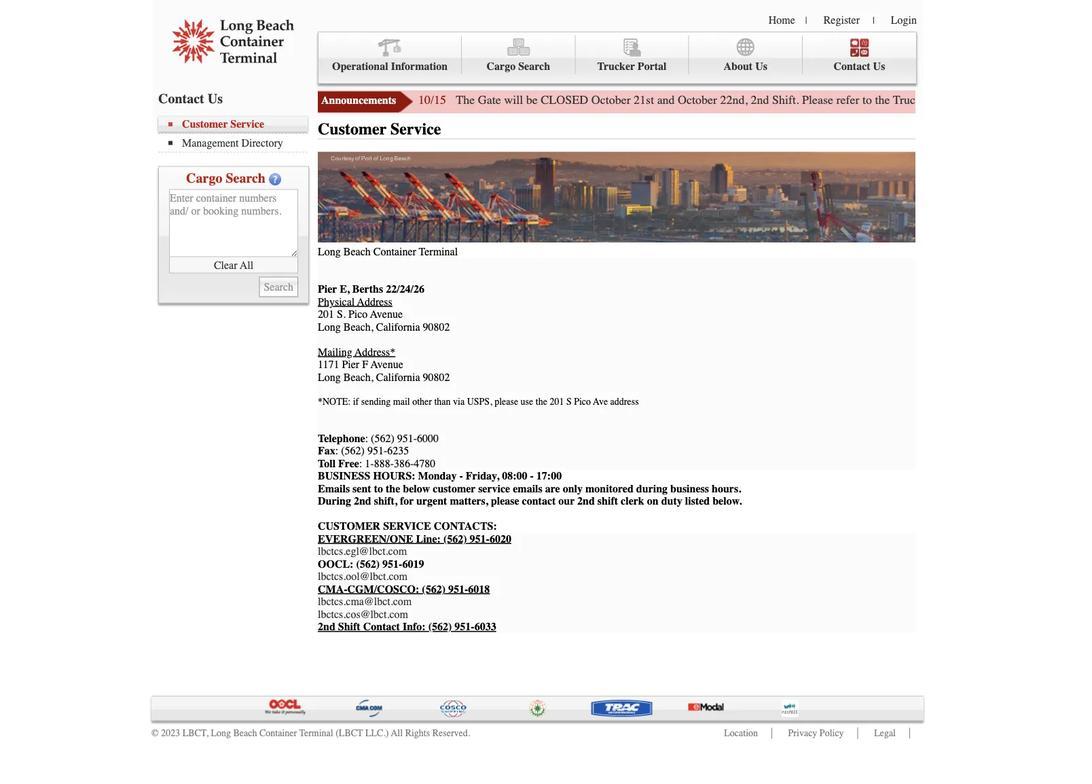 Task type: vqa. For each thing, say whether or not it's contained in the screenshot.
201
yes



Task type: describe. For each thing, give the bounding box(es) containing it.
be
[[526, 93, 538, 107]]

the inside telephone : (562) 951-6000 fax : (562) 951-6235 toll free : 1-888-386-4780 business hours: monday - friday, 08:00 - 17:00 emails sent to the below customer service emails are only monitored during business hours. ​ ​during 2nd shift, for urgent matters, please contact our 2nd shift clerk on duty listed below.
[[386, 483, 400, 495]]

telephone
[[318, 432, 365, 445]]

and
[[657, 93, 675, 107]]

portal
[[638, 60, 667, 73]]

menu bar containing customer service
[[158, 117, 315, 153]]

cargo search inside cargo search link
[[487, 60, 550, 73]]

all inside button
[[240, 259, 254, 271]]

home
[[769, 14, 796, 26]]

(562) up '888-'
[[371, 432, 395, 445]]

1 horizontal spatial :
[[359, 457, 362, 470]]

0 horizontal spatial :
[[335, 445, 339, 457]]

cma-
[[318, 583, 348, 596]]

privacy policy link
[[789, 728, 844, 739]]

(562) down "6019"
[[422, 583, 446, 596]]

avenue inside mailing address* 1171 pier f avenue long beach, california 90802​
[[371, 359, 403, 371]]

fax
[[318, 445, 335, 457]]

​during
[[318, 495, 351, 508]]

address*
[[355, 346, 396, 359]]

© 2023 lbct, long beach container terminal (lbct llc.) all rights reserved.
[[152, 728, 470, 739]]

via usps,
[[453, 396, 492, 407]]

2 gate from the left
[[925, 93, 948, 107]]

6000
[[417, 432, 439, 445]]

customer service management directory
[[182, 118, 283, 149]]

location
[[725, 728, 758, 739]]

telephone : (562) 951-6000 fax : (562) 951-6235 toll free : 1-888-386-4780 business hours: monday - friday, 08:00 - 17:00 emails sent to the below customer service emails are only monitored during business hours. ​ ​during 2nd shift, for urgent matters, please contact our 2nd shift clerk on duty listed below.
[[318, 432, 748, 508]]

on
[[647, 495, 659, 508]]

service for customer service management directory
[[231, 118, 264, 130]]

register
[[824, 14, 860, 26]]

please inside telephone : (562) 951-6000 fax : (562) 951-6235 toll free : 1-888-386-4780 business hours: monday - friday, 08:00 - 17:00 emails sent to the below customer service emails are only monitored during business hours. ​ ​during 2nd shift, for urgent matters, please contact our 2nd shift clerk on duty listed below.
[[491, 495, 520, 508]]

contact us inside menu bar
[[834, 60, 886, 73]]

shift
[[338, 621, 361, 633]]

customer service link
[[169, 118, 308, 130]]

the
[[456, 93, 475, 107]]

clerk
[[621, 495, 645, 508]]

our
[[559, 495, 575, 508]]

location link
[[725, 728, 758, 739]]

business hours:
[[318, 470, 416, 483]]

operational
[[332, 60, 388, 73]]

about us link
[[689, 36, 803, 74]]

contact inside customer service contacts: evergreen/one line: (562) 951-6020 lbctcs.egl@lbct.com oocl: (562) 951-6019 lbctcs.ool@lbct.com cma-cgm/cosco: (562) 951-6018 lbctcs.cma@lbct.com lbctcs.cos@lbct.com 2nd shift contact info: (562) 951-6033​​
[[363, 621, 400, 633]]

physical
[[318, 296, 355, 308]]

0 vertical spatial please
[[495, 396, 519, 407]]

pier e, berths 22/24/26 physical address 201 s. pico avenue long beach, california 90802
[[318, 283, 450, 333]]

privacy
[[789, 728, 818, 739]]

17:00
[[537, 470, 562, 483]]

page
[[1008, 93, 1031, 107]]

beach, inside pier e, berths 22/24/26 physical address 201 s. pico avenue long beach, california 90802
[[344, 321, 374, 333]]

6235
[[387, 445, 409, 457]]

home link
[[769, 14, 796, 26]]

if
[[353, 396, 359, 407]]

use
[[521, 396, 534, 407]]

0 horizontal spatial contact us
[[158, 91, 223, 106]]

shift
[[598, 495, 618, 508]]

386-
[[394, 457, 414, 470]]

below
[[403, 483, 430, 495]]

21st
[[634, 93, 654, 107]]

other
[[413, 396, 432, 407]]

lbctcs.ool@lbct.com
[[318, 570, 408, 583]]

Enter container numbers and/ or booking numbers.  text field
[[169, 189, 298, 257]]

sent
[[353, 483, 371, 495]]

legal
[[875, 728, 896, 739]]

1-
[[365, 457, 374, 470]]

0 vertical spatial for
[[1034, 93, 1048, 107]]

​​​​​​​​​​​​​​​​​​​​​​​​​​​​​​​​​​​long
[[318, 245, 341, 258]]

address
[[611, 396, 639, 407]]

6020
[[490, 533, 512, 545]]

hours
[[951, 93, 981, 107]]

hours. ​
[[712, 483, 744, 495]]

lbctcs.egl@lbct.com
[[318, 545, 407, 558]]

22nd,
[[721, 93, 748, 107]]

service
[[383, 520, 431, 533]]

service
[[478, 483, 510, 495]]

duty
[[662, 495, 683, 508]]

(562) right info:
[[429, 621, 452, 633]]

clear all button
[[169, 257, 298, 273]]

1171
[[318, 359, 339, 371]]

201 inside pier e, berths 22/24/26 physical address 201 s. pico avenue long beach, california 90802
[[318, 308, 334, 321]]

customer
[[433, 483, 476, 495]]

trucker portal link
[[576, 36, 689, 74]]

mail
[[393, 396, 410, 407]]

legal link
[[875, 728, 896, 739]]

customer service
[[318, 120, 441, 139]]

2 october from the left
[[678, 93, 718, 107]]

clear all
[[214, 259, 254, 271]]

monitored
[[586, 483, 634, 495]]

1 - from the left
[[460, 470, 463, 483]]

mailing
[[318, 346, 352, 359]]

customer for customer service management directory
[[182, 118, 228, 130]]

search inside menu bar
[[519, 60, 550, 73]]

shift.
[[773, 93, 799, 107]]

customer for customer service
[[318, 120, 387, 139]]

2nd inside customer service contacts: evergreen/one line: (562) 951-6020 lbctcs.egl@lbct.com oocl: (562) 951-6019 lbctcs.ool@lbct.com cma-cgm/cosco: (562) 951-6018 lbctcs.cma@lbct.com lbctcs.cos@lbct.com 2nd shift contact info: (562) 951-6033​​
[[318, 621, 336, 633]]

0 horizontal spatial contact
[[158, 91, 204, 106]]

sending
[[361, 396, 391, 407]]

©
[[152, 728, 159, 739]]

below.
[[713, 495, 742, 508]]

2nd left the shift,
[[354, 495, 371, 508]]

(562) left 1-
[[341, 445, 365, 457]]

0 horizontal spatial terminal
[[299, 728, 333, 739]]

monday
[[418, 470, 457, 483]]

2nd right our
[[578, 495, 595, 508]]

90802​
[[423, 371, 450, 384]]

matters,
[[450, 495, 488, 508]]

lbctcs.cma@lbct.com link
[[318, 596, 412, 608]]

customer
[[318, 520, 381, 533]]

line:
[[416, 533, 441, 545]]

1 vertical spatial cargo search
[[186, 170, 266, 186]]

1 vertical spatial beach
[[233, 728, 257, 739]]

ave
[[593, 396, 608, 407]]

0 vertical spatial terminal
[[419, 245, 458, 258]]

1 | from the left
[[806, 15, 808, 26]]



Task type: locate. For each thing, give the bounding box(es) containing it.
the right use
[[536, 396, 548, 407]]

please
[[495, 396, 519, 407], [491, 495, 520, 508]]

pier left f
[[342, 359, 360, 371]]

0 vertical spatial the
[[876, 93, 890, 107]]

2nd
[[751, 93, 770, 107], [354, 495, 371, 508], [578, 495, 595, 508], [318, 621, 336, 633]]

for right the shift,
[[400, 495, 414, 508]]

1 october from the left
[[592, 93, 631, 107]]

long inside pier e, berths 22/24/26 physical address 201 s. pico avenue long beach, california 90802
[[318, 321, 341, 333]]

october right and
[[678, 93, 718, 107]]

0 horizontal spatial for
[[400, 495, 414, 508]]

2 - from the left
[[530, 470, 534, 483]]

1 horizontal spatial cargo
[[487, 60, 516, 73]]

1 beach, from the top
[[344, 321, 374, 333]]

long inside mailing address* 1171 pier f avenue long beach, california 90802​
[[318, 371, 341, 384]]

2 horizontal spatial contact
[[834, 60, 871, 73]]

long
[[318, 321, 341, 333], [318, 371, 341, 384], [211, 728, 231, 739]]

service inside customer service management directory
[[231, 118, 264, 130]]

terminal left (lbct
[[299, 728, 333, 739]]

2 | from the left
[[873, 15, 875, 26]]

service for customer service
[[391, 120, 441, 139]]

4780
[[414, 457, 436, 470]]

contact up refer
[[834, 60, 871, 73]]

all
[[240, 259, 254, 271], [391, 728, 403, 739]]

customer service contacts: evergreen/one line: (562) 951-6020 lbctcs.egl@lbct.com oocl: (562) 951-6019 lbctcs.ool@lbct.com cma-cgm/cosco: (562) 951-6018 lbctcs.cma@lbct.com lbctcs.cos@lbct.com 2nd shift contact info: (562) 951-6033​​
[[318, 520, 512, 633]]

201 left s on the right bottom of page
[[550, 396, 564, 407]]

0 horizontal spatial -
[[460, 470, 463, 483]]

1 horizontal spatial for
[[1034, 93, 1048, 107]]

please left use
[[495, 396, 519, 407]]

pier inside pier e, berths 22/24/26 physical address 201 s. pico avenue long beach, california 90802
[[318, 283, 337, 296]]

for right page
[[1034, 93, 1048, 107]]

cargo up the will
[[487, 60, 516, 73]]

emails
[[318, 483, 350, 495]]

| right home link
[[806, 15, 808, 26]]

clear
[[214, 259, 237, 271]]

contact
[[522, 495, 556, 508]]

please down 08:00
[[491, 495, 520, 508]]

1 vertical spatial pico
[[574, 396, 591, 407]]

0 horizontal spatial service
[[231, 118, 264, 130]]

0 vertical spatial menu bar
[[318, 32, 917, 84]]

0 horizontal spatial customer
[[182, 118, 228, 130]]

cargo search link
[[462, 36, 576, 74]]

1 horizontal spatial cargo search
[[487, 60, 550, 73]]

login link
[[891, 14, 917, 26]]

1 vertical spatial pier
[[342, 359, 360, 371]]

pico right s on the right bottom of page
[[574, 396, 591, 407]]

trucker portal
[[598, 60, 667, 73]]

cargo search down management directory link
[[186, 170, 266, 186]]

2 horizontal spatial the
[[876, 93, 890, 107]]

1 horizontal spatial container
[[374, 245, 416, 258]]

2 vertical spatial contact
[[363, 621, 400, 633]]

contact us up management
[[158, 91, 223, 106]]

1 horizontal spatial gate
[[925, 93, 948, 107]]

1 horizontal spatial to
[[863, 93, 872, 107]]

0 vertical spatial container
[[374, 245, 416, 258]]

0 horizontal spatial menu bar
[[158, 117, 315, 153]]

search
[[519, 60, 550, 73], [226, 170, 266, 186]]

1 horizontal spatial search
[[519, 60, 550, 73]]

to right refer
[[863, 93, 872, 107]]

lbctcs.cos@lbct.com link
[[318, 608, 408, 621]]

contact up management
[[158, 91, 204, 106]]

directory
[[242, 137, 283, 149]]

menu bar containing operational information
[[318, 32, 917, 84]]

1 vertical spatial for
[[400, 495, 414, 508]]

6019
[[403, 558, 424, 570]]

0 horizontal spatial cargo
[[186, 170, 222, 186]]

pier inside mailing address* 1171 pier f avenue long beach, california 90802​
[[342, 359, 360, 371]]

address
[[357, 296, 393, 308]]

mailing address* 1171 pier f avenue long beach, california 90802​
[[318, 346, 450, 384]]

lbct,
[[183, 728, 209, 739]]

1 horizontal spatial service
[[391, 120, 441, 139]]

1 vertical spatial long
[[318, 371, 341, 384]]

service down 10/15
[[391, 120, 441, 139]]

1 vertical spatial terminal
[[299, 728, 333, 739]]

customer
[[182, 118, 228, 130], [318, 120, 387, 139]]

201 left s.
[[318, 308, 334, 321]]

pico right s.
[[348, 308, 368, 321]]

all right "clear"
[[240, 259, 254, 271]]

customer up management
[[182, 118, 228, 130]]

california up mail
[[376, 371, 420, 384]]

0 horizontal spatial all
[[240, 259, 254, 271]]

long right lbct,
[[211, 728, 231, 739]]

avenue
[[370, 308, 403, 321], [371, 359, 403, 371]]

1 vertical spatial avenue
[[371, 359, 403, 371]]

truck
[[893, 93, 922, 107]]

2 beach, from the top
[[344, 371, 374, 384]]

(562)
[[371, 432, 395, 445], [341, 445, 365, 457], [444, 533, 467, 545], [356, 558, 380, 570], [422, 583, 446, 596], [429, 621, 452, 633]]

10/15
[[419, 93, 446, 107]]

cargo search up the will
[[487, 60, 550, 73]]

0 horizontal spatial to
[[374, 483, 383, 495]]

2 california from the top
[[376, 371, 420, 384]]

terminal up 22/24/26 on the top left
[[419, 245, 458, 258]]

about us
[[724, 60, 768, 73]]

contact inside menu bar
[[834, 60, 871, 73]]

for inside telephone : (562) 951-6000 fax : (562) 951-6235 toll free : 1-888-386-4780 business hours: monday - friday, 08:00 - 17:00 emails sent to the below customer service emails are only monitored during business hours. ​ ​during 2nd shift, for urgent matters, please contact our 2nd shift clerk on duty listed below.
[[400, 495, 414, 508]]

pier left e,
[[318, 283, 337, 296]]

contact us link
[[803, 36, 917, 74]]

22/24/26
[[386, 283, 425, 296]]

0 horizontal spatial october
[[592, 93, 631, 107]]

1 vertical spatial please
[[491, 495, 520, 508]]

2 horizontal spatial :
[[365, 432, 368, 445]]

evergreen/one
[[318, 533, 413, 545]]

1 horizontal spatial menu bar
[[318, 32, 917, 84]]

oocl:
[[318, 558, 354, 570]]

1 horizontal spatial |
[[873, 15, 875, 26]]

avenue inside pier e, berths 22/24/26 physical address 201 s. pico avenue long beach, california 90802
[[370, 308, 403, 321]]

operational information link
[[319, 36, 462, 74]]

long up mailing
[[318, 321, 341, 333]]

1 vertical spatial the
[[536, 396, 548, 407]]

closed
[[541, 93, 589, 107]]

lbctcs.cos@lbct.com
[[318, 608, 408, 621]]

contact down lbctcs.cma@lbct.com
[[363, 621, 400, 633]]

cargo inside menu bar
[[487, 60, 516, 73]]

lbctcs.cma@lbct.com
[[318, 596, 412, 608]]

us inside "link"
[[756, 60, 768, 73]]

to
[[863, 93, 872, 107], [374, 483, 383, 495]]

gate
[[478, 93, 501, 107], [925, 93, 948, 107]]

0 vertical spatial pico
[[348, 308, 368, 321]]

beach, up if
[[344, 371, 374, 384]]

1 vertical spatial beach,
[[344, 371, 374, 384]]

urgent
[[417, 495, 447, 508]]

us
[[756, 60, 768, 73], [874, 60, 886, 73], [208, 91, 223, 106]]

1 vertical spatial cargo
[[186, 170, 222, 186]]

0 horizontal spatial search
[[226, 170, 266, 186]]

201
[[318, 308, 334, 321], [550, 396, 564, 407]]

(562) down 'evergreen/one'
[[356, 558, 380, 570]]

california inside mailing address* 1171 pier f avenue long beach, california 90802​
[[376, 371, 420, 384]]

1 horizontal spatial pier
[[342, 359, 360, 371]]

0 vertical spatial search
[[519, 60, 550, 73]]

us for the contact us link
[[874, 60, 886, 73]]

0 vertical spatial to
[[863, 93, 872, 107]]

1 vertical spatial all
[[391, 728, 403, 739]]

:
[[365, 432, 368, 445], [335, 445, 339, 457], [359, 457, 362, 470]]

0 horizontal spatial gate
[[478, 93, 501, 107]]

lbctcs.ool@lbct.com link
[[318, 570, 408, 583]]

to right sent
[[374, 483, 383, 495]]

cargo
[[487, 60, 516, 73], [186, 170, 222, 186]]

gate right truck
[[925, 93, 948, 107]]

llc.)
[[365, 728, 389, 739]]

gate right the
[[478, 93, 501, 107]]

long up *note:
[[318, 371, 341, 384]]

1 vertical spatial contact
[[158, 91, 204, 106]]

reserved.
[[433, 728, 470, 739]]

0 vertical spatial contact us
[[834, 60, 886, 73]]

6018
[[468, 583, 490, 596]]

1 horizontal spatial all
[[391, 728, 403, 739]]

0 horizontal spatial beach
[[233, 728, 257, 739]]

0 vertical spatial 201
[[318, 308, 334, 321]]

0 vertical spatial beach,
[[344, 321, 374, 333]]

1 horizontal spatial 201
[[550, 396, 564, 407]]

2 vertical spatial long
[[211, 728, 231, 739]]

(562) right the line:
[[444, 533, 467, 545]]

2 horizontal spatial us
[[874, 60, 886, 73]]

1 california from the top
[[376, 321, 420, 333]]

1 horizontal spatial the
[[536, 396, 548, 407]]

us for about us "link"
[[756, 60, 768, 73]]

90802
[[423, 321, 450, 333]]

service
[[231, 118, 264, 130], [391, 120, 441, 139]]

only
[[563, 483, 583, 495]]

beach, down "address"
[[344, 321, 374, 333]]

to inside telephone : (562) 951-6000 fax : (562) 951-6235 toll free : 1-888-386-4780 business hours: monday - friday, 08:00 - 17:00 emails sent to the below customer service emails are only monitored during business hours. ​ ​during 2nd shift, for urgent matters, please contact our 2nd shift clerk on duty listed below.
[[374, 483, 383, 495]]

- left 17:00
[[530, 470, 534, 483]]

management directory link
[[169, 137, 308, 149]]

None submit
[[259, 277, 298, 297]]

2nd left shift
[[318, 621, 336, 633]]

customer down 'announcements'
[[318, 120, 387, 139]]

0 vertical spatial avenue
[[370, 308, 403, 321]]

1 vertical spatial search
[[226, 170, 266, 186]]

888-
[[374, 457, 394, 470]]

2nd left shift.
[[751, 93, 770, 107]]

beach,
[[344, 321, 374, 333], [344, 371, 374, 384]]

cargo down management
[[186, 170, 222, 186]]

1 horizontal spatial october
[[678, 93, 718, 107]]

register link
[[824, 14, 860, 26]]

| left login
[[873, 15, 875, 26]]

0 horizontal spatial |
[[806, 15, 808, 26]]

contacts:
[[434, 520, 497, 533]]

*note:
[[318, 396, 351, 407]]

1 horizontal spatial pico
[[574, 396, 591, 407]]

service up management directory link
[[231, 118, 264, 130]]

0 horizontal spatial container
[[259, 728, 297, 739]]

-
[[460, 470, 463, 483], [530, 470, 534, 483]]

free
[[338, 457, 359, 470]]

6033​​
[[475, 621, 496, 633]]

0 vertical spatial cargo search
[[487, 60, 550, 73]]

- left friday,
[[460, 470, 463, 483]]

1 horizontal spatial beach
[[344, 245, 371, 258]]

e,
[[340, 283, 350, 296]]

october left 21st
[[592, 93, 631, 107]]

for
[[1034, 93, 1048, 107], [400, 495, 414, 508]]

2023
[[161, 728, 180, 739]]

during
[[637, 483, 668, 495]]

contact us up refer
[[834, 60, 886, 73]]

1 vertical spatial container
[[259, 728, 297, 739]]

california inside pier e, berths 22/24/26 physical address 201 s. pico avenue long beach, california 90802
[[376, 321, 420, 333]]

0 vertical spatial beach
[[344, 245, 371, 258]]

menu bar
[[318, 32, 917, 84], [158, 117, 315, 153]]

avenue down berths
[[370, 308, 403, 321]]

0 vertical spatial pier
[[318, 283, 337, 296]]

1 horizontal spatial customer
[[318, 120, 387, 139]]

0 horizontal spatial cargo search
[[186, 170, 266, 186]]

0 horizontal spatial pier
[[318, 283, 337, 296]]

1 vertical spatial to
[[374, 483, 383, 495]]

*note: if sending mail other than via usps, please use the 201 s pico ave address
[[318, 396, 639, 407]]

2 vertical spatial the
[[386, 483, 400, 495]]

california
[[376, 321, 420, 333], [376, 371, 420, 384]]

all right llc.)
[[391, 728, 403, 739]]

the left truck
[[876, 93, 890, 107]]

0 vertical spatial california
[[376, 321, 420, 333]]

1 horizontal spatial terminal
[[419, 245, 458, 258]]

0 vertical spatial contact
[[834, 60, 871, 73]]

951-
[[397, 432, 417, 445], [367, 445, 387, 457], [470, 533, 490, 545], [383, 558, 403, 570], [448, 583, 468, 596], [455, 621, 475, 633]]

s
[[567, 396, 572, 407]]

1 vertical spatial menu bar
[[158, 117, 315, 153]]

the left the below
[[386, 483, 400, 495]]

friday,
[[466, 470, 500, 483]]

0 horizontal spatial pico
[[348, 308, 368, 321]]

1 gate from the left
[[478, 93, 501, 107]]

cgm/cosco:
[[348, 583, 419, 596]]

0 vertical spatial long
[[318, 321, 341, 333]]

0 horizontal spatial 201
[[318, 308, 334, 321]]

1 horizontal spatial contact
[[363, 621, 400, 633]]

california up the address*
[[376, 321, 420, 333]]

1 horizontal spatial -
[[530, 470, 534, 483]]

0 vertical spatial cargo
[[487, 60, 516, 73]]

search down management directory link
[[226, 170, 266, 186]]

rights
[[405, 728, 430, 739]]

pico inside pier e, berths 22/24/26 physical address 201 s. pico avenue long beach, california 90802
[[348, 308, 368, 321]]

0 horizontal spatial the
[[386, 483, 400, 495]]

1 vertical spatial contact us
[[158, 91, 223, 106]]

1 vertical spatial california
[[376, 371, 420, 384]]

beach right ​​​​​​​​​​​​​​​​​​​​​​​​​​​​​​​​​​​long
[[344, 245, 371, 258]]

customer inside customer service management directory
[[182, 118, 228, 130]]

1 horizontal spatial contact us
[[834, 60, 886, 73]]

beach, inside mailing address* 1171 pier f avenue long beach, california 90802​
[[344, 371, 374, 384]]

avenue right f
[[371, 359, 403, 371]]

container
[[374, 245, 416, 258], [259, 728, 297, 739]]

1 vertical spatial 201
[[550, 396, 564, 407]]

0 vertical spatial all
[[240, 259, 254, 271]]

search up be
[[519, 60, 550, 73]]

beach right lbct,
[[233, 728, 257, 739]]

1 horizontal spatial us
[[756, 60, 768, 73]]

0 horizontal spatial us
[[208, 91, 223, 106]]

listed
[[685, 495, 710, 508]]

business
[[671, 483, 709, 495]]

refer
[[837, 93, 860, 107]]

policy
[[820, 728, 844, 739]]



